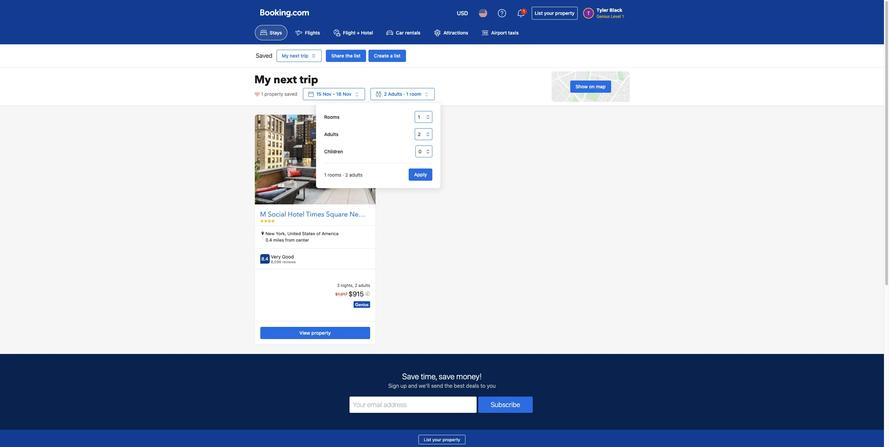 Task type: locate. For each thing, give the bounding box(es) containing it.
flight + hotel link
[[328, 25, 379, 40]]

1 inside 1 button
[[523, 9, 525, 14]]

1 horizontal spatial your
[[545, 10, 555, 16]]

on
[[590, 84, 595, 89]]

show on map
[[576, 84, 606, 89]]

my up 1 property saved
[[255, 73, 271, 87]]

list your property inside save time, save money! 'footer'
[[424, 437, 461, 442]]

0 vertical spatial 2
[[384, 91, 387, 97]]

list your property link
[[532, 7, 578, 20], [419, 435, 466, 444]]

the
[[346, 53, 353, 59], [445, 383, 453, 389]]

1 vertical spatial list your property
[[424, 437, 461, 442]]

1 horizontal spatial adults
[[388, 91, 403, 97]]

save
[[439, 372, 455, 381]]

flight
[[343, 30, 356, 36]]

1 nov from the left
[[323, 91, 332, 97]]

list inside button
[[354, 53, 361, 59]]

social
[[268, 210, 286, 219]]

1 property saved
[[261, 91, 298, 97]]

1 horizontal spatial the
[[445, 383, 453, 389]]

airport taxis link
[[477, 25, 525, 40]]

2 list from the left
[[394, 53, 401, 59]]

the right share
[[346, 53, 353, 59]]

share
[[332, 53, 345, 59]]

1 horizontal spatial my
[[282, 53, 289, 59]]

list right share
[[354, 53, 361, 59]]

0 horizontal spatial your
[[433, 437, 442, 442]]

best
[[454, 383, 465, 389]]

1 left the saved
[[261, 91, 263, 97]]

adults
[[388, 91, 403, 97], [325, 131, 339, 137]]

list
[[354, 53, 361, 59], [394, 53, 401, 59]]

hotel right the +
[[361, 30, 373, 36]]

1 vertical spatial your
[[433, 437, 442, 442]]

0 horizontal spatial 2
[[346, 172, 348, 178]]

3
[[337, 283, 340, 288]]

0 vertical spatial my next trip
[[282, 53, 309, 59]]

0 horizontal spatial list
[[424, 437, 432, 442]]

trip
[[301, 53, 309, 59], [300, 73, 319, 87]]

a
[[390, 53, 393, 59]]

2 right rooms
[[346, 172, 348, 178]]

share the list
[[332, 53, 361, 59]]

nov left - at the top
[[323, 91, 332, 97]]

1 horizontal spatial list your property
[[535, 10, 575, 16]]

usd
[[457, 10, 469, 16]]

$1,017
[[336, 292, 348, 297]]

new left york
[[350, 210, 364, 219]]

m social hotel times square new york
[[260, 210, 379, 219]]

save time, save money! sign up and we'll send the best deals to you
[[389, 372, 496, 389]]

show
[[576, 84, 588, 89]]

1 left rooms
[[325, 172, 327, 178]]

2 horizontal spatial 2
[[384, 91, 387, 97]]

1 horizontal spatial new
[[350, 210, 364, 219]]

booking.com online hotel reservations image
[[260, 9, 309, 17]]

0 horizontal spatial adults
[[325, 131, 339, 137]]

2
[[384, 91, 387, 97], [346, 172, 348, 178], [355, 283, 358, 288]]

1 vertical spatial hotel
[[288, 210, 305, 219]]

hotel
[[361, 30, 373, 36], [288, 210, 305, 219]]

list right the a
[[394, 53, 401, 59]]

new up '0.4'
[[266, 231, 275, 236]]

trip inside button
[[301, 53, 309, 59]]

1 up airport taxis link
[[523, 9, 525, 14]]

the down save on the bottom
[[445, 383, 453, 389]]

my next trip up the saved
[[255, 73, 319, 87]]

1
[[523, 9, 525, 14], [623, 14, 625, 19], [261, 91, 263, 97], [407, 91, 409, 97], [325, 172, 327, 178]]

1 horizontal spatial nov
[[343, 91, 352, 97]]

nights,
[[341, 283, 354, 288]]

airport
[[492, 30, 507, 36]]

Your email address email field
[[350, 397, 477, 413]]

my next trip down flights link
[[282, 53, 309, 59]]

nov right 18
[[343, 91, 352, 97]]

1 vertical spatial list
[[424, 437, 432, 442]]

0 vertical spatial the
[[346, 53, 353, 59]]

2 vertical spatial 2
[[355, 283, 358, 288]]

0 vertical spatial next
[[290, 53, 300, 59]]

times
[[306, 210, 325, 219]]

adults right rooms
[[350, 172, 363, 178]]

america
[[322, 231, 339, 236]]

car rentals link
[[382, 25, 426, 40]]

0 vertical spatial list your property link
[[532, 7, 578, 20]]

trip down flights link
[[301, 53, 309, 59]]

hotel for +
[[361, 30, 373, 36]]

adults up $915
[[359, 283, 370, 288]]

1 for 1 property saved
[[261, 91, 263, 97]]

0 horizontal spatial list
[[354, 53, 361, 59]]

1 list from the left
[[354, 53, 361, 59]]

0 horizontal spatial ·
[[343, 172, 344, 178]]

1 horizontal spatial ·
[[404, 91, 405, 97]]

nov
[[323, 91, 332, 97], [343, 91, 352, 97]]

hotel left the times
[[288, 210, 305, 219]]

next up the saved
[[274, 73, 297, 87]]

1 vertical spatial list your property link
[[419, 435, 466, 444]]

0 horizontal spatial list your property link
[[419, 435, 466, 444]]

1 inside tyler black genius level 1
[[623, 14, 625, 19]]

2 up $915
[[355, 283, 358, 288]]

my right saved
[[282, 53, 289, 59]]

0 vertical spatial trip
[[301, 53, 309, 59]]

0 horizontal spatial hotel
[[288, 210, 305, 219]]

1 horizontal spatial hotel
[[361, 30, 373, 36]]

subscribe
[[491, 401, 521, 408]]

8,596
[[271, 259, 282, 264]]

and
[[409, 383, 418, 389]]

0 vertical spatial my
[[282, 53, 289, 59]]

sign
[[389, 383, 400, 389]]

1 vertical spatial new
[[266, 231, 275, 236]]

new york, united states of america
[[266, 231, 339, 236]]

0 vertical spatial hotel
[[361, 30, 373, 36]]

saved
[[285, 91, 298, 97]]

list
[[535, 10, 543, 16], [424, 437, 432, 442]]

1 vertical spatial ·
[[343, 172, 344, 178]]

next
[[290, 53, 300, 59], [274, 73, 297, 87]]

1 button
[[513, 5, 529, 21]]

1 vertical spatial trip
[[300, 73, 319, 87]]

my next trip
[[282, 53, 309, 59], [255, 73, 319, 87]]

8.4
[[262, 256, 269, 262]]

trip up the 15
[[300, 73, 319, 87]]

apply
[[415, 172, 427, 177]]

0 vertical spatial adults
[[388, 91, 403, 97]]

time,
[[421, 372, 437, 381]]

property
[[556, 10, 575, 16], [265, 91, 284, 97], [312, 330, 331, 336], [443, 437, 461, 442]]

scored  8.4 element
[[260, 254, 270, 264]]

1 horizontal spatial list
[[535, 10, 543, 16]]

2 left room
[[384, 91, 387, 97]]

0 horizontal spatial the
[[346, 53, 353, 59]]

-
[[333, 91, 335, 97]]

next inside button
[[290, 53, 300, 59]]

1 vertical spatial the
[[445, 383, 453, 389]]

1 vertical spatial my next trip
[[255, 73, 319, 87]]

1 horizontal spatial list
[[394, 53, 401, 59]]

0 horizontal spatial list your property
[[424, 437, 461, 442]]

adults down rooms
[[325, 131, 339, 137]]

next down flights link
[[290, 53, 300, 59]]

adults left room
[[388, 91, 403, 97]]

room
[[410, 91, 422, 97]]

· left room
[[404, 91, 405, 97]]

tyler black genius level 1
[[597, 7, 625, 19]]

view property
[[300, 330, 331, 336]]

·
[[404, 91, 405, 97], [343, 172, 344, 178]]

2 nov from the left
[[343, 91, 352, 97]]

1 vertical spatial my
[[255, 73, 271, 87]]

0 vertical spatial ·
[[404, 91, 405, 97]]

list inside button
[[394, 53, 401, 59]]

1 for 1
[[523, 9, 525, 14]]

0 horizontal spatial nov
[[323, 91, 332, 97]]

center
[[296, 237, 309, 243]]

list for share the list
[[354, 53, 361, 59]]

· right rooms
[[343, 172, 344, 178]]

usd button
[[453, 5, 473, 21]]

my
[[282, 53, 289, 59], [255, 73, 271, 87]]

15 nov - 18 nov
[[317, 91, 352, 97]]

up
[[401, 383, 407, 389]]

map
[[597, 84, 606, 89]]

your
[[545, 10, 555, 16], [433, 437, 442, 442]]

15
[[317, 91, 322, 97]]

· for 1
[[404, 91, 405, 97]]

0.4
[[266, 237, 272, 243]]

1 right the level
[[623, 14, 625, 19]]

flight + hotel
[[343, 30, 373, 36]]

list your property
[[535, 10, 575, 16], [424, 437, 461, 442]]

0 vertical spatial adults
[[350, 172, 363, 178]]



Task type: vqa. For each thing, say whether or not it's contained in the screenshot.
property in Save time, save money! footer
yes



Task type: describe. For each thing, give the bounding box(es) containing it.
attractions link
[[429, 25, 474, 40]]

show on map button
[[571, 81, 612, 93]]

black
[[610, 7, 623, 13]]

rentals
[[405, 30, 421, 36]]

rooms
[[325, 114, 340, 120]]

airport taxis
[[492, 30, 519, 36]]

the inside save time, save money! sign up and we'll send the best deals to you
[[445, 383, 453, 389]]

hotel for social
[[288, 210, 305, 219]]

1 horizontal spatial 2
[[355, 283, 358, 288]]

saved
[[256, 52, 273, 59]]

rated element
[[271, 254, 296, 260]]

york,
[[276, 231, 286, 236]]

children
[[325, 149, 343, 154]]

0.4 miles from center
[[266, 237, 309, 243]]

tyler
[[597, 7, 609, 13]]

+
[[357, 30, 360, 36]]

create a list button
[[369, 50, 406, 62]]

view
[[300, 330, 311, 336]]

view property link
[[260, 327, 370, 339]]

0 vertical spatial your
[[545, 10, 555, 16]]

send
[[432, 383, 444, 389]]

property inside save time, save money! 'footer'
[[443, 437, 461, 442]]

1 vertical spatial next
[[274, 73, 297, 87]]

your inside save time, save money! 'footer'
[[433, 437, 442, 442]]

m social hotel times square new york link
[[260, 210, 379, 219]]

you
[[487, 383, 496, 389]]

my next trip button
[[277, 50, 322, 62]]

$915
[[349, 290, 366, 298]]

stays link
[[255, 25, 288, 40]]

from  8,596 reviews element
[[271, 259, 296, 264]]

0 horizontal spatial my
[[255, 73, 271, 87]]

1 horizontal spatial list your property link
[[532, 7, 578, 20]]

0 vertical spatial list
[[535, 10, 543, 16]]

money!
[[457, 372, 482, 381]]

0 vertical spatial new
[[350, 210, 364, 219]]

list for create a list
[[394, 53, 401, 59]]

good
[[282, 254, 294, 260]]

1 vertical spatial 2
[[346, 172, 348, 178]]

1 left room
[[407, 91, 409, 97]]

list your property link inside save time, save money! 'footer'
[[419, 435, 466, 444]]

car rentals
[[396, 30, 421, 36]]

my next trip inside button
[[282, 53, 309, 59]]

we'll
[[419, 383, 430, 389]]

2 adults                                           · 1 room
[[384, 91, 422, 97]]

genius
[[597, 14, 610, 19]]

share the list button
[[326, 50, 366, 62]]

1 for 1 rooms ·  2 adults
[[325, 172, 327, 178]]

to
[[481, 383, 486, 389]]

rooms
[[328, 172, 342, 178]]

create a list
[[374, 53, 401, 59]]

miles
[[274, 237, 284, 243]]

states
[[302, 231, 315, 236]]

apply button
[[409, 169, 433, 181]]

3 nights, 2 adults
[[337, 283, 370, 288]]

my inside button
[[282, 53, 289, 59]]

reviews
[[283, 259, 296, 264]]

4 stars image
[[260, 219, 275, 223]]

taxis
[[509, 30, 519, 36]]

from
[[285, 237, 295, 243]]

m
[[260, 210, 266, 219]]

york
[[366, 210, 379, 219]]

subscribe button
[[479, 397, 533, 413]]

level
[[612, 14, 621, 19]]

create
[[374, 53, 389, 59]]

attractions
[[444, 30, 469, 36]]

flights link
[[290, 25, 326, 40]]

18
[[337, 91, 342, 97]]

save time, save money! footer
[[0, 354, 885, 447]]

· for 2
[[343, 172, 344, 178]]

8.4 very good 8,596 reviews
[[262, 254, 296, 264]]

the inside button
[[346, 53, 353, 59]]

of
[[317, 231, 321, 236]]

very
[[271, 254, 281, 260]]

list inside save time, save money! 'footer'
[[424, 437, 432, 442]]

0 horizontal spatial new
[[266, 231, 275, 236]]

0 vertical spatial list your property
[[535, 10, 575, 16]]

car
[[396, 30, 404, 36]]

1 rooms ·  2 adults
[[325, 172, 363, 178]]

united
[[288, 231, 301, 236]]

square
[[326, 210, 348, 219]]

flights
[[305, 30, 320, 36]]

1 vertical spatial adults
[[325, 131, 339, 137]]

stays
[[270, 30, 282, 36]]

1 vertical spatial adults
[[359, 283, 370, 288]]

deals
[[467, 383, 480, 389]]

save
[[403, 372, 419, 381]]



